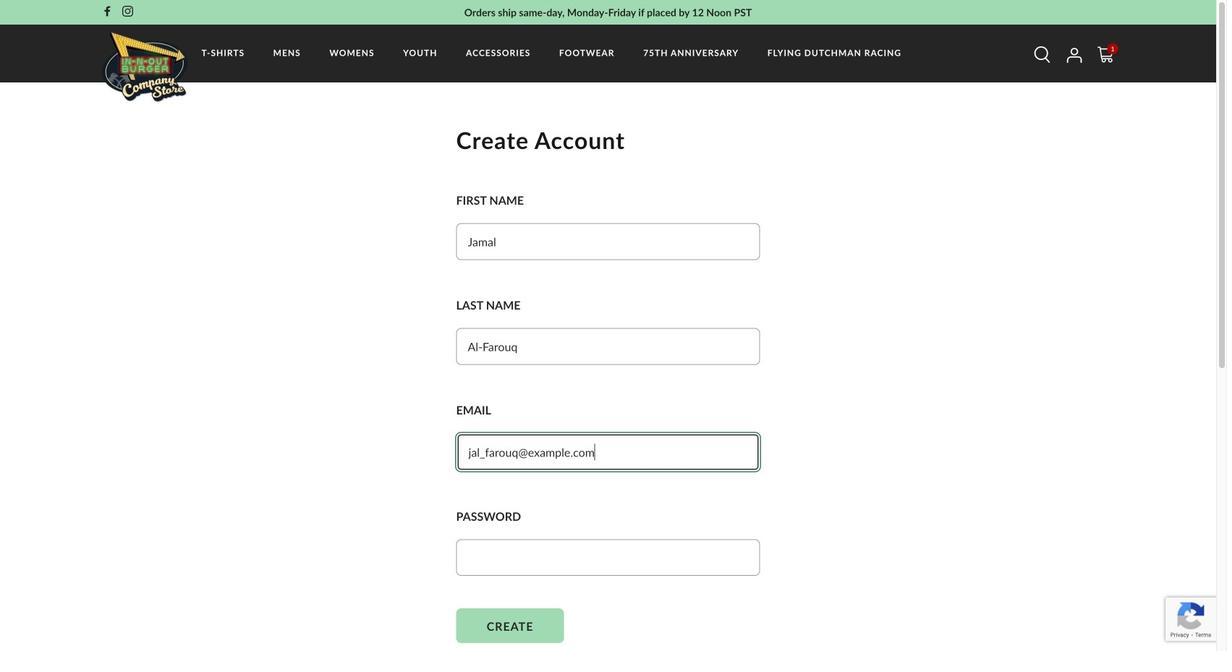 Task type: describe. For each thing, give the bounding box(es) containing it.
in-n-out burger company store image
[[102, 32, 189, 103]]

primary navigation navigation
[[0, 83, 1217, 434]]

instagram. opens in a new window image
[[122, 6, 133, 17]]



Task type: locate. For each thing, give the bounding box(es) containing it.
None email field
[[456, 433, 760, 471]]

None text field
[[456, 223, 760, 260]]

facebook. opens in a new window image
[[102, 6, 113, 17]]

None password field
[[456, 540, 760, 576]]

None text field
[[456, 328, 760, 365]]



